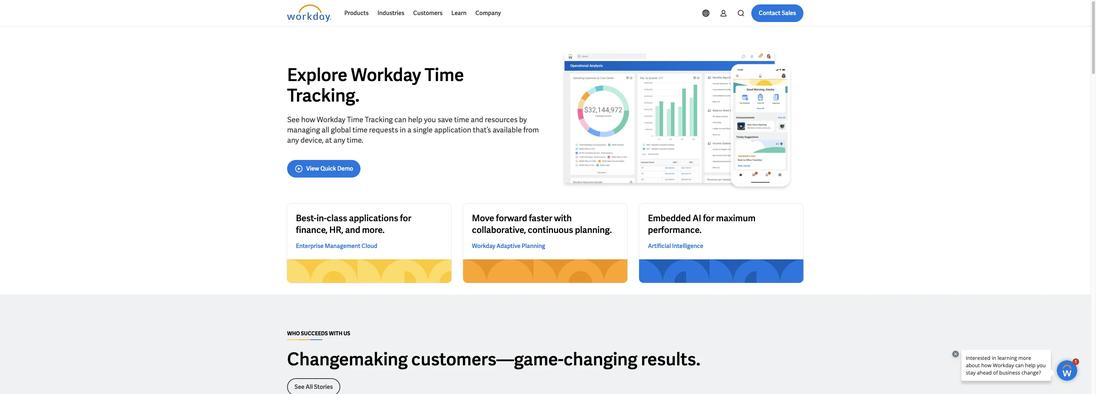 Task type: vqa. For each thing, say whether or not it's contained in the screenshot.
"Contact Sales"
yes



Task type: locate. For each thing, give the bounding box(es) containing it.
workday
[[351, 63, 421, 86], [317, 115, 346, 124], [472, 242, 496, 250]]

1 vertical spatial time
[[347, 115, 364, 124]]

2 horizontal spatial workday
[[472, 242, 496, 250]]

from
[[524, 125, 539, 134]]

1 horizontal spatial and
[[471, 115, 484, 124]]

who
[[287, 330, 300, 337]]

workday adaptive planning
[[472, 242, 545, 250]]

single
[[413, 125, 433, 134]]

see left all
[[295, 383, 305, 391]]

changing
[[564, 348, 638, 371]]

changemaking customers—game-changing results.
[[287, 348, 701, 371]]

0 horizontal spatial any
[[287, 135, 299, 145]]

1 horizontal spatial workday
[[351, 63, 421, 86]]

see up the managing
[[287, 115, 300, 124]]

device,
[[301, 135, 324, 145]]

industries
[[378, 9, 405, 17]]

products button
[[340, 4, 373, 22]]

time
[[454, 115, 469, 124], [353, 125, 368, 134]]

application
[[435, 125, 472, 134]]

for right applications
[[400, 212, 412, 224]]

time.
[[347, 135, 364, 145]]

and right hr,
[[345, 224, 360, 236]]

any down the managing
[[287, 135, 299, 145]]

products
[[345, 9, 369, 17]]

0 horizontal spatial for
[[400, 212, 412, 224]]

for right 'ai'
[[703, 212, 715, 224]]

adaptive
[[497, 242, 521, 250]]

company button
[[471, 4, 506, 22]]

2 vertical spatial workday
[[472, 242, 496, 250]]

by
[[520, 115, 527, 124]]

faster
[[529, 212, 553, 224]]

global
[[331, 125, 351, 134]]

time up 'time.'
[[353, 125, 368, 134]]

industries button
[[373, 4, 409, 22]]

see for see all stories
[[295, 383, 305, 391]]

company
[[476, 9, 501, 17]]

1 horizontal spatial any
[[334, 135, 345, 145]]

time
[[425, 63, 464, 86], [347, 115, 364, 124]]

explore
[[287, 63, 348, 86]]

that's
[[473, 125, 491, 134]]

view quick demo link
[[287, 160, 361, 177]]

0 horizontal spatial time
[[347, 115, 364, 124]]

and
[[471, 115, 484, 124], [345, 224, 360, 236]]

customers button
[[409, 4, 447, 22]]

see all stories link
[[287, 378, 340, 394]]

0 vertical spatial time
[[425, 63, 464, 86]]

learn
[[452, 9, 467, 17]]

2 for from the left
[[703, 212, 715, 224]]

see
[[287, 115, 300, 124], [295, 383, 305, 391]]

succeeds
[[301, 330, 328, 337]]

all
[[306, 383, 313, 391]]

how
[[301, 115, 315, 124]]

enterprise management cloud link
[[296, 242, 378, 251]]

0 horizontal spatial and
[[345, 224, 360, 236]]

applications
[[349, 212, 399, 224]]

0 vertical spatial workday
[[351, 63, 421, 86]]

0 horizontal spatial workday
[[317, 115, 346, 124]]

enterprise
[[296, 242, 324, 250]]

0 vertical spatial see
[[287, 115, 300, 124]]

any down global
[[334, 135, 345, 145]]

1 vertical spatial workday
[[317, 115, 346, 124]]

and up that's
[[471, 115, 484, 124]]

1 vertical spatial see
[[295, 383, 305, 391]]

time up application
[[454, 115, 469, 124]]

1 for from the left
[[400, 212, 412, 224]]

cloud
[[362, 242, 378, 250]]

for
[[400, 212, 412, 224], [703, 212, 715, 224]]

customers
[[413, 9, 443, 17]]

1 vertical spatial time
[[353, 125, 368, 134]]

move forward faster with collaborative, continuous planning.
[[472, 212, 612, 236]]

see inside see how workday time tracking can help you save time and resources by managing all global time requests in a single application that's available from any device, at any time.
[[287, 115, 300, 124]]

workday inside explore workday time tracking.
[[351, 63, 421, 86]]

contact sales link
[[752, 4, 804, 22]]

forward
[[496, 212, 528, 224]]

see all stories
[[295, 383, 333, 391]]

us
[[344, 330, 351, 337]]

1 any from the left
[[287, 135, 299, 145]]

and inside best-in-class applications for finance, hr, and more.
[[345, 224, 360, 236]]

artificial intelligence
[[648, 242, 704, 250]]

1 vertical spatial and
[[345, 224, 360, 236]]

continuous
[[528, 224, 574, 236]]

1 horizontal spatial for
[[703, 212, 715, 224]]

for inside embedded ai for maximum performance.
[[703, 212, 715, 224]]

any
[[287, 135, 299, 145], [334, 135, 345, 145]]

help
[[408, 115, 423, 124]]

more.
[[362, 224, 385, 236]]

at
[[325, 135, 332, 145]]

1 horizontal spatial time
[[454, 115, 469, 124]]

0 vertical spatial and
[[471, 115, 484, 124]]

planning
[[522, 242, 545, 250]]

with
[[329, 330, 343, 337]]

1 horizontal spatial time
[[425, 63, 464, 86]]

workday adaptive planning link
[[472, 242, 545, 251]]

see for see how workday time tracking can help you save time and resources by managing all global time requests in a single application that's available from any device, at any time.
[[287, 115, 300, 124]]

available
[[493, 125, 522, 134]]



Task type: describe. For each thing, give the bounding box(es) containing it.
explore workday time tracking.
[[287, 63, 464, 107]]

intelligence
[[673, 242, 704, 250]]

best-
[[296, 212, 317, 224]]

managing
[[287, 125, 320, 134]]

in
[[400, 125, 406, 134]]

0 horizontal spatial time
[[353, 125, 368, 134]]

ai
[[693, 212, 702, 224]]

you
[[424, 115, 436, 124]]

resources
[[485, 115, 518, 124]]

see how workday time tracking can help you save time and resources by managing all global time requests in a single application that's available from any device, at any time.
[[287, 115, 539, 145]]

requests
[[369, 125, 398, 134]]

for inside best-in-class applications for finance, hr, and more.
[[400, 212, 412, 224]]

results.
[[641, 348, 701, 371]]

quick
[[321, 165, 336, 172]]

with
[[554, 212, 572, 224]]

0 vertical spatial time
[[454, 115, 469, 124]]

customers—game-
[[412, 348, 564, 371]]

contact
[[759, 9, 781, 17]]

2 any from the left
[[334, 135, 345, 145]]

save
[[438, 115, 453, 124]]

demo
[[337, 165, 353, 172]]

tracking.
[[287, 84, 360, 107]]

contact sales
[[759, 9, 797, 17]]

performance.
[[648, 224, 702, 236]]

finance,
[[296, 224, 328, 236]]

who succeeds with us
[[287, 330, 351, 337]]

and inside see how workday time tracking can help you save time and resources by managing all global time requests in a single application that's available from any device, at any time.
[[471, 115, 484, 124]]

sales
[[782, 9, 797, 17]]

time inside see how workday time tracking can help you save time and resources by managing all global time requests in a single application that's available from any device, at any time.
[[347, 115, 364, 124]]

move
[[472, 212, 495, 224]]

collaborative,
[[472, 224, 526, 236]]

view quick demo
[[306, 165, 353, 172]]

artificial intelligence link
[[648, 242, 704, 251]]

management
[[325, 242, 361, 250]]

go to the homepage image
[[287, 4, 331, 22]]

class
[[327, 212, 347, 224]]

artificial
[[648, 242, 671, 250]]

stories
[[314, 383, 333, 391]]

time inside explore workday time tracking.
[[425, 63, 464, 86]]

embedded ai for maximum performance.
[[648, 212, 756, 236]]

best-in-class applications for finance, hr, and more.
[[296, 212, 412, 236]]

tracking
[[365, 115, 393, 124]]

maximum
[[717, 212, 756, 224]]

hr,
[[330, 224, 344, 236]]

workday inside see how workday time tracking can help you save time and resources by managing all global time requests in a single application that's available from any device, at any time.
[[317, 115, 346, 124]]

changemaking
[[287, 348, 408, 371]]

planning.
[[575, 224, 612, 236]]

embedded
[[648, 212, 691, 224]]

workday inside workday adaptive planning link
[[472, 242, 496, 250]]

a
[[408, 125, 412, 134]]

all
[[322, 125, 329, 134]]

desktop view of financial management operational analysis dashboard showing operating expenses by cost center and mobile view of human capital management home screen showing suggested tasks and announcements. image
[[552, 50, 804, 192]]

learn button
[[447, 4, 471, 22]]

enterprise management cloud
[[296, 242, 378, 250]]

in-
[[317, 212, 327, 224]]

can
[[395, 115, 407, 124]]

view
[[306, 165, 319, 172]]



